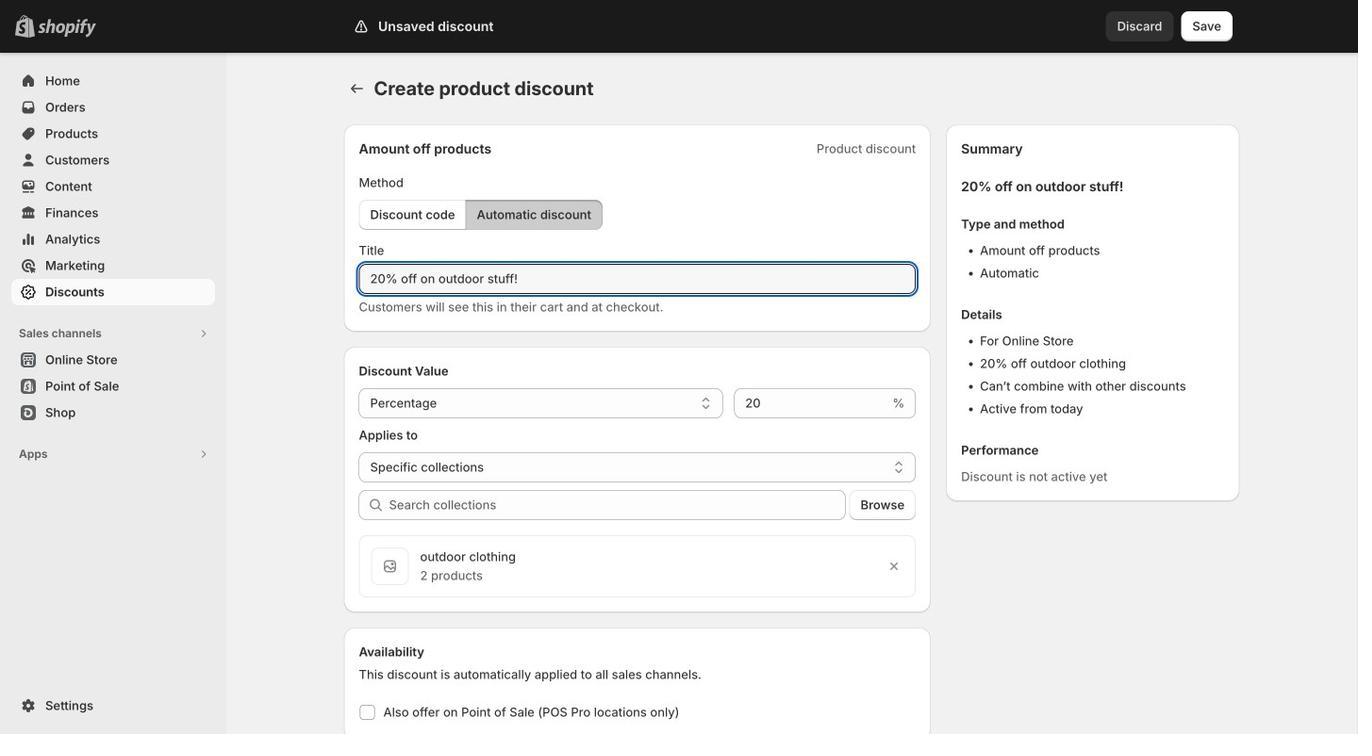 Task type: locate. For each thing, give the bounding box(es) containing it.
Search collections text field
[[389, 490, 845, 521]]

shopify image
[[38, 19, 96, 37]]

None text field
[[359, 264, 916, 294], [734, 389, 889, 419], [359, 264, 916, 294], [734, 389, 889, 419]]



Task type: vqa. For each thing, say whether or not it's contained in the screenshot.
text box
yes



